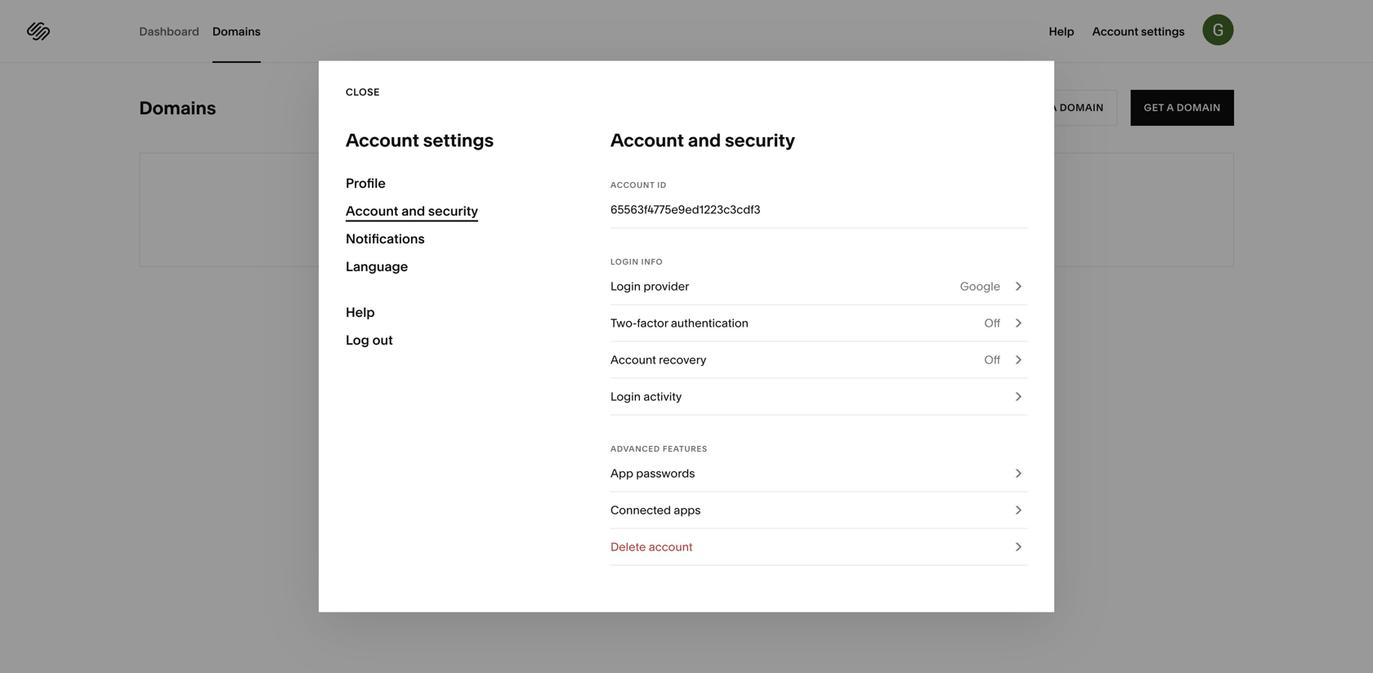 Task type: locate. For each thing, give the bounding box(es) containing it.
1 horizontal spatial help
[[1049, 25, 1074, 39]]

3 login from the top
[[611, 390, 641, 404]]

no domains
[[634, 199, 739, 221]]

domain
[[1060, 102, 1104, 114], [1177, 102, 1221, 114]]

help up the log
[[346, 304, 375, 320]]

account and security
[[611, 129, 795, 151], [346, 203, 478, 219]]

login
[[611, 257, 639, 267], [611, 280, 641, 293], [611, 390, 641, 404]]

activity
[[644, 390, 682, 404]]

0 horizontal spatial a
[[1050, 102, 1057, 114]]

0 vertical spatial security
[[725, 129, 795, 151]]

1 horizontal spatial account settings
[[1092, 25, 1185, 39]]

no
[[634, 199, 659, 221]]

0 vertical spatial off
[[984, 316, 1000, 330]]

help link
[[1049, 23, 1074, 39], [346, 299, 557, 327]]

domain inside transfer a domain link
[[1060, 102, 1104, 114]]

2 login from the top
[[611, 280, 641, 293]]

account settings
[[1092, 25, 1185, 39], [346, 129, 494, 151]]

0 vertical spatial account settings
[[1092, 25, 1185, 39]]

notifications
[[346, 231, 425, 247]]

off
[[984, 316, 1000, 330], [984, 353, 1000, 367]]

domain inside "get a domain" link
[[1177, 102, 1221, 114]]

login provider
[[611, 280, 689, 293]]

account settings link
[[1092, 23, 1185, 39]]

domain for transfer a domain
[[1060, 102, 1104, 114]]

0 vertical spatial help link
[[1049, 23, 1074, 39]]

help left account settings link on the right top of page
[[1049, 25, 1074, 39]]

1 vertical spatial login
[[611, 280, 641, 293]]

domains down dashboard
[[139, 97, 216, 119]]

domains right dashboard
[[212, 25, 261, 38]]

and up 'notifications'
[[401, 203, 425, 219]]

2 off from the top
[[984, 353, 1000, 367]]

a right get
[[1167, 102, 1174, 114]]

0 horizontal spatial help link
[[346, 299, 557, 327]]

0 vertical spatial help
[[1049, 25, 1074, 39]]

1 vertical spatial off
[[984, 353, 1000, 367]]

1 login from the top
[[611, 257, 639, 267]]

delete
[[611, 540, 646, 554]]

1 vertical spatial settings
[[423, 129, 494, 151]]

out
[[372, 332, 393, 348]]

login left info
[[611, 257, 639, 267]]

a
[[1050, 102, 1057, 114], [1167, 102, 1174, 114]]

close
[[346, 86, 380, 98]]

1 vertical spatial security
[[428, 203, 478, 219]]

1 a from the left
[[1050, 102, 1057, 114]]

help
[[1049, 25, 1074, 39], [346, 304, 375, 320]]

a for get
[[1167, 102, 1174, 114]]

0 vertical spatial settings
[[1141, 25, 1185, 39]]

0 horizontal spatial domain
[[1060, 102, 1104, 114]]

1 vertical spatial help link
[[346, 299, 557, 327]]

and
[[688, 129, 721, 151], [401, 203, 425, 219]]

account and security up 'notifications'
[[346, 203, 478, 219]]

2 vertical spatial login
[[611, 390, 641, 404]]

transfer a domain link
[[979, 90, 1118, 126]]

settings
[[1141, 25, 1185, 39], [423, 129, 494, 151]]

1 vertical spatial account and security
[[346, 203, 478, 219]]

help link down language link
[[346, 299, 557, 327]]

account settings up profile link
[[346, 129, 494, 151]]

0 horizontal spatial settings
[[423, 129, 494, 151]]

account id
[[611, 180, 667, 190]]

help link for log out
[[346, 299, 557, 327]]

domain right get
[[1177, 102, 1221, 114]]

account settings up get
[[1092, 25, 1185, 39]]

login left activity
[[611, 390, 641, 404]]

2 a from the left
[[1167, 102, 1174, 114]]

help link left account settings link on the right top of page
[[1049, 23, 1074, 39]]

off for two-factor authentication
[[984, 316, 1000, 330]]

advanced features
[[611, 444, 708, 454]]

authentication
[[671, 316, 749, 330]]

1 vertical spatial and
[[401, 203, 425, 219]]

security
[[725, 129, 795, 151], [428, 203, 478, 219]]

dashboard
[[139, 25, 199, 38]]

1 horizontal spatial account and security
[[611, 129, 795, 151]]

domains
[[663, 199, 739, 221]]

a right transfer
[[1050, 102, 1057, 114]]

off for account recovery
[[984, 353, 1000, 367]]

account
[[1092, 25, 1138, 39], [346, 129, 419, 151], [611, 129, 684, 151], [611, 180, 655, 190], [346, 203, 398, 219], [611, 353, 656, 367]]

0 vertical spatial login
[[611, 257, 639, 267]]

get
[[1144, 102, 1164, 114]]

1 horizontal spatial a
[[1167, 102, 1174, 114]]

and up domains
[[688, 129, 721, 151]]

transfer
[[993, 102, 1047, 114]]

account and security up id
[[611, 129, 795, 151]]

1 vertical spatial domains
[[139, 97, 216, 119]]

65563f4775e9ed1223c3cdf3
[[611, 203, 761, 217]]

1 horizontal spatial and
[[688, 129, 721, 151]]

1 off from the top
[[984, 316, 1000, 330]]

login for login provider
[[611, 280, 641, 293]]

info
[[641, 257, 663, 267]]

tab list
[[139, 0, 274, 63]]

0 horizontal spatial account settings
[[346, 129, 494, 151]]

0 vertical spatial account and security
[[611, 129, 795, 151]]

domains
[[212, 25, 261, 38], [139, 97, 216, 119]]

1 horizontal spatial settings
[[1141, 25, 1185, 39]]

2 domain from the left
[[1177, 102, 1221, 114]]

app
[[611, 467, 633, 481]]

domain right transfer
[[1060, 102, 1104, 114]]

passwords
[[636, 467, 695, 481]]

get a domain
[[1144, 102, 1221, 114]]

1 domain from the left
[[1060, 102, 1104, 114]]

settings up get
[[1141, 25, 1185, 39]]

1 vertical spatial help
[[346, 304, 375, 320]]

0 horizontal spatial help
[[346, 304, 375, 320]]

settings up profile link
[[423, 129, 494, 151]]

0 horizontal spatial and
[[401, 203, 425, 219]]

1 horizontal spatial help link
[[1049, 23, 1074, 39]]

1 vertical spatial account settings
[[346, 129, 494, 151]]

login down login info
[[611, 280, 641, 293]]

1 horizontal spatial domain
[[1177, 102, 1221, 114]]

app passwords link
[[611, 456, 1027, 492]]

0 vertical spatial and
[[688, 129, 721, 151]]

0 horizontal spatial security
[[428, 203, 478, 219]]

domains button
[[212, 0, 261, 63]]



Task type: describe. For each thing, give the bounding box(es) containing it.
transfer a domain
[[993, 102, 1104, 114]]

log
[[346, 332, 369, 348]]

google
[[960, 280, 1000, 293]]

help link for account settings
[[1049, 23, 1074, 39]]

profile
[[346, 175, 386, 191]]

login activity
[[611, 390, 682, 404]]

account
[[649, 540, 693, 554]]

tab list containing dashboard
[[139, 0, 274, 63]]

dashboard button
[[139, 0, 199, 63]]

connected
[[611, 503, 671, 517]]

app passwords
[[611, 467, 695, 481]]

account and security link
[[346, 197, 557, 225]]

connected apps
[[611, 503, 701, 517]]

profile link
[[346, 170, 557, 197]]

close button
[[346, 61, 380, 124]]

help for account
[[1049, 25, 1074, 39]]

login info
[[611, 257, 663, 267]]

login activity link
[[611, 379, 1027, 415]]

recovery
[[659, 353, 706, 367]]

1 horizontal spatial security
[[725, 129, 795, 151]]

language link
[[346, 253, 557, 281]]

login for login info
[[611, 257, 639, 267]]

log out
[[346, 332, 393, 348]]

0 horizontal spatial account and security
[[346, 203, 478, 219]]

delete account link
[[611, 529, 1027, 565]]

provider
[[644, 280, 689, 293]]

two-factor authentication
[[611, 316, 749, 330]]

connected apps link
[[611, 492, 1027, 528]]

and inside account and security link
[[401, 203, 425, 219]]

factor
[[637, 316, 668, 330]]

help for log
[[346, 304, 375, 320]]

id
[[657, 180, 667, 190]]

a for transfer
[[1050, 102, 1057, 114]]

get a domain link
[[1131, 90, 1234, 126]]

apps
[[674, 503, 701, 517]]

0 vertical spatial domains
[[212, 25, 261, 38]]

two-
[[611, 316, 637, 330]]

features
[[663, 444, 708, 454]]

language
[[346, 259, 408, 275]]

log out link
[[346, 327, 557, 354]]

domain for get a domain
[[1177, 102, 1221, 114]]

notifications link
[[346, 225, 557, 253]]

delete account
[[611, 540, 693, 554]]

account recovery
[[611, 353, 706, 367]]

login for login activity
[[611, 390, 641, 404]]

advanced
[[611, 444, 660, 454]]



Task type: vqa. For each thing, say whether or not it's contained in the screenshot.


